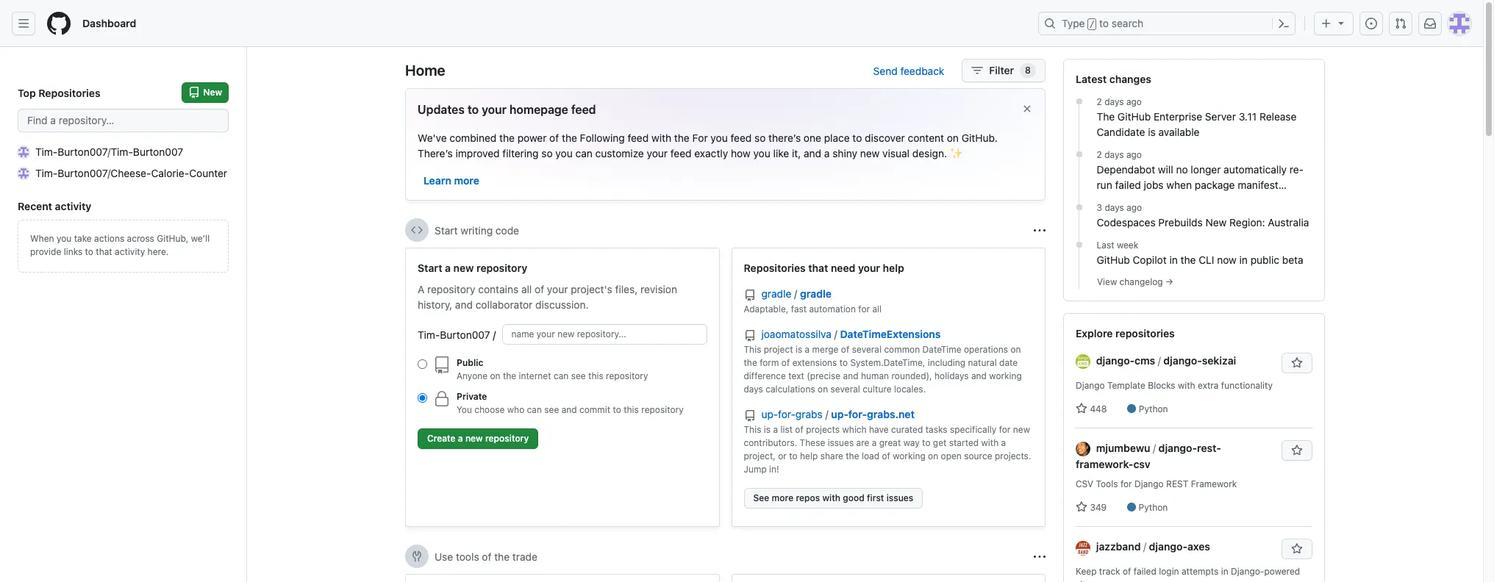 Task type: describe. For each thing, give the bounding box(es) containing it.
code image
[[411, 224, 423, 236]]

dot fill image for the github enterprise server 3.11 release candidate is available
[[1074, 96, 1085, 107]]

burton007 up 'calorie-'
[[133, 146, 183, 158]]

the left trade
[[494, 551, 510, 563]]

django- up login
[[1149, 541, 1188, 553]]

see inside public anyone on the internet can see this repository
[[571, 371, 586, 382]]

github copilot in the cli now in public beta link
[[1097, 252, 1313, 268]]

of down great
[[882, 451, 891, 462]]

working inside this is a list of projects which have curated tasks specifically for new contributors. these issues are a great way to get started with a project, or to help share the load of working on open source projects. jump in!
[[893, 451, 926, 462]]

start for start a new repository
[[418, 262, 443, 274]]

cms
[[1135, 355, 1156, 367]]

repositories that need your help element
[[732, 248, 1046, 527]]

tim- for tim-burton007 / cheese-calorie-counter
[[35, 167, 58, 179]]

feed up customize
[[628, 132, 649, 144]]

are
[[857, 438, 870, 449]]

1 vertical spatial several
[[831, 384, 861, 395]]

2 for dependabot will no longer automatically re- run failed jobs when package manifest changes
[[1097, 149, 1102, 160]]

tim- up cheese-
[[111, 146, 133, 158]]

good
[[843, 493, 865, 504]]

issue opened image
[[1366, 18, 1378, 29]]

blocks
[[1148, 380, 1176, 391]]

codespaces prebuilds new region: australia link
[[1097, 215, 1313, 230]]

to inside when you take actions across github, we'll provide links to that activity here.
[[85, 246, 93, 257]]

culture
[[863, 384, 892, 395]]

text
[[789, 371, 805, 382]]

learn
[[424, 174, 452, 187]]

view changelog → link
[[1097, 277, 1174, 288]]

1 vertical spatial django
[[1135, 479, 1164, 490]]

provide
[[30, 246, 61, 257]]

you right the filtering
[[556, 147, 573, 160]]

great
[[880, 438, 901, 449]]

all inside a repository contains all of your project's files, revision history, and collaborator discussion.
[[521, 283, 532, 296]]

0 vertical spatial django
[[1076, 380, 1105, 391]]

0 horizontal spatial so
[[542, 147, 553, 160]]

/ up projects
[[826, 408, 829, 421]]

2 gradle link from the left
[[800, 288, 832, 300]]

get ai-based coding suggestions element
[[732, 574, 1046, 583]]

days for the
[[1105, 96, 1124, 107]]

/ up merge
[[835, 328, 838, 341]]

private
[[457, 391, 487, 402]]

this is a list of projects which have curated tasks specifically for new contributors. these issues are a great way to get started with a project, or to help share the load of working on open source projects. jump in!
[[744, 424, 1032, 475]]

feed up the following
[[571, 103, 596, 116]]

new inside create a new repository button
[[466, 433, 483, 444]]

1 gradle link from the left
[[762, 288, 795, 300]]

grabs
[[796, 408, 823, 421]]

tasks
[[926, 424, 948, 435]]

a inside "we've combined the power of the following feed with the for you feed so there's one place to discover content on github. there's improved filtering so you can customize your feed exactly how you like it, and a shiny new visual design. ✨"
[[824, 147, 830, 160]]

ago inside 3 days ago codespaces prebuilds new region: australia
[[1127, 202, 1142, 213]]

list
[[781, 424, 793, 435]]

repos
[[796, 493, 820, 504]]

this inside public anyone on the internet can see this repository
[[588, 371, 604, 382]]

following
[[580, 132, 625, 144]]

and inside a repository contains all of your project's files, revision history, and collaborator discussion.
[[455, 299, 473, 311]]

rounded),
[[892, 371, 932, 382]]

/ right jazzband
[[1144, 541, 1147, 553]]

when
[[1167, 179, 1192, 191]]

star this repository image for django-sekizai
[[1292, 357, 1303, 369]]

feed up how
[[731, 132, 752, 144]]

django- up django template blocks with extra functionality
[[1164, 355, 1203, 367]]

2 horizontal spatial in
[[1240, 254, 1248, 266]]

recent
[[18, 200, 52, 213]]

failed inside 2 days ago dependabot will no longer automatically re- run failed jobs when package manifest changes
[[1116, 179, 1141, 191]]

you up exactly
[[711, 132, 728, 144]]

home
[[405, 62, 446, 79]]

rest
[[1167, 479, 1189, 490]]

can inside private you choose who can see and commit to this repository
[[527, 405, 542, 416]]

learn more link
[[424, 174, 480, 187]]

gradle / gradle
[[762, 288, 832, 300]]

start writing code
[[435, 224, 519, 236]]

jump
[[744, 464, 767, 475]]

2 for the github enterprise server 3.11 release candidate is available
[[1097, 96, 1102, 107]]

release
[[1260, 110, 1297, 123]]

@mjumbewu profile image
[[1076, 442, 1091, 457]]

framework-
[[1076, 458, 1134, 471]]

this for up-for-grabs
[[744, 424, 762, 435]]

track
[[1100, 567, 1121, 578]]

to inside this project is a merge of several common datetime operations on the form of  extensions to system.datetime, including natural date difference text (precise and human rounded), holidays and working days calculations on several culture locales.
[[840, 357, 848, 369]]

✨
[[950, 147, 963, 160]]

use
[[435, 551, 453, 563]]

3 days ago codespaces prebuilds new region: australia
[[1097, 202, 1310, 229]]

repo image for gradle
[[744, 290, 756, 302]]

repository up contains at the left of page
[[477, 262, 528, 274]]

sites.
[[1076, 580, 1098, 583]]

the inside this project is a merge of several common datetime operations on the form of  extensions to system.datetime, including natural date difference text (precise and human rounded), holidays and working days calculations on several culture locales.
[[744, 357, 757, 369]]

github inside "2 days ago the github enterprise server 3.11 release candidate is available"
[[1118, 110, 1151, 123]]

prebuilds
[[1159, 216, 1203, 229]]

up-for-grabs link
[[762, 408, 826, 421]]

feed left exactly
[[671, 147, 692, 160]]

1 gradle from the left
[[762, 288, 792, 300]]

of right list
[[795, 424, 804, 435]]

0 vertical spatial changes
[[1110, 73, 1152, 85]]

more for see
[[772, 493, 794, 504]]

to inside private you choose who can see and commit to this repository
[[613, 405, 621, 416]]

tools
[[456, 551, 479, 563]]

difference
[[744, 371, 786, 382]]

adaptable,
[[744, 304, 789, 315]]

repo image for up-for-grabs
[[744, 410, 756, 422]]

/ up fast
[[795, 288, 798, 300]]

last week github copilot in the cli now in public beta
[[1097, 240, 1304, 266]]

you left like
[[754, 147, 771, 160]]

we've
[[418, 132, 447, 144]]

tools image
[[411, 551, 423, 563]]

/ inside type / to search
[[1090, 19, 1095, 29]]

up-for-grabs.net link
[[831, 408, 915, 421]]

with left good
[[823, 493, 841, 504]]

failed inside keep track of failed login attempts in django-powered sites.
[[1134, 567, 1157, 578]]

a right are
[[872, 438, 877, 449]]

trade
[[513, 551, 538, 563]]

project,
[[744, 451, 776, 462]]

project's
[[571, 283, 613, 296]]

to up combined
[[468, 103, 479, 116]]

can inside "we've combined the power of the following feed with the for you feed so there's one place to discover content on github. there's improved filtering so you can customize your feed exactly how you like it, and a shiny new visual design. ✨"
[[576, 147, 593, 160]]

0 vertical spatial for
[[859, 304, 870, 315]]

functionality
[[1222, 380, 1273, 391]]

design.
[[913, 147, 947, 160]]

anyone
[[457, 371, 488, 382]]

repositories inside "element"
[[744, 262, 806, 274]]

see inside private you choose who can see and commit to this repository
[[545, 405, 559, 416]]

of down joaomatossilva / datetimeextensions
[[841, 344, 850, 355]]

run
[[1097, 179, 1113, 191]]

natural
[[968, 357, 997, 369]]

who
[[507, 405, 525, 416]]

locales.
[[894, 384, 926, 395]]

search
[[1112, 17, 1144, 29]]

create a new repository
[[427, 433, 529, 444]]

there's
[[418, 147, 453, 160]]

history,
[[418, 299, 452, 311]]

days for codespaces
[[1105, 202, 1125, 213]]

to left search
[[1100, 17, 1109, 29]]

is inside this project is a merge of several common datetime operations on the form of  extensions to system.datetime, including natural date difference text (precise and human rounded), holidays and working days calculations on several culture locales.
[[796, 344, 803, 355]]

new inside "we've combined the power of the following feed with the for you feed so there's one place to discover content on github. there's improved filtering so you can customize your feed exactly how you like it, and a shiny new visual design. ✨"
[[860, 147, 880, 160]]

load
[[862, 451, 880, 462]]

tim- for tim-burton007 /
[[418, 328, 440, 341]]

filtering
[[503, 147, 539, 160]]

/ right mjumbewu
[[1153, 442, 1156, 455]]

grabs.net
[[867, 408, 915, 421]]

with inside this is a list of projects which have curated tasks specifically for new contributors. these issues are a great way to get started with a project, or to help share the load of working on open source projects. jump in!
[[982, 438, 999, 449]]

can inside public anyone on the internet can see this repository
[[554, 371, 569, 382]]

enterprise
[[1154, 110, 1203, 123]]

discussion.
[[536, 299, 589, 311]]

on down (precise at the right bottom
[[818, 384, 828, 395]]

Repository name text field
[[502, 324, 707, 345]]

new inside this is a list of projects which have curated tasks specifically for new contributors. these issues are a great way to get started with a project, or to help share the load of working on open source projects. jump in!
[[1013, 424, 1030, 435]]

2 days ago the github enterprise server 3.11 release candidate is available
[[1097, 96, 1297, 138]]

a
[[418, 283, 425, 296]]

/ up cheese-
[[108, 146, 111, 158]]

top
[[18, 86, 36, 99]]

code
[[496, 224, 519, 236]]

8
[[1025, 65, 1031, 76]]

of down project
[[782, 357, 790, 369]]

/ right cms
[[1158, 355, 1161, 367]]

you inside when you take actions across github, we'll provide links to that activity here.
[[57, 233, 72, 244]]

django-rest- framework-csv
[[1076, 442, 1222, 471]]

a up history,
[[445, 262, 451, 274]]

repo image left public
[[433, 357, 451, 374]]

revision
[[641, 283, 678, 296]]

ago for is
[[1127, 96, 1142, 107]]

448
[[1088, 404, 1107, 415]]

2 up- from the left
[[831, 408, 849, 421]]

a up projects. on the bottom of page
[[1002, 438, 1006, 449]]

with inside explore repositories navigation
[[1178, 380, 1196, 391]]

create a new repository button
[[418, 429, 539, 449]]

0 vertical spatial so
[[755, 132, 766, 144]]

jazzband / django-axes
[[1097, 541, 1211, 553]]

datetimeextensions link
[[840, 328, 941, 341]]

for inside this is a list of projects which have curated tasks specifically for new contributors. these issues are a great way to get started with a project, or to help share the load of working on open source projects. jump in!
[[999, 424, 1011, 435]]

we've combined the power of the following feed with the for you feed so there's one place to discover content on github. there's improved filtering so you can customize your feed exactly how you like it, and a shiny new visual design. ✨
[[418, 132, 998, 160]]

that inside when you take actions across github, we'll provide links to that activity here.
[[96, 246, 112, 257]]

that inside "element"
[[809, 262, 829, 274]]

django- up template
[[1097, 355, 1135, 367]]

plus image
[[1321, 18, 1333, 29]]

dot fill image for github copilot in the cli now in public beta
[[1074, 239, 1085, 251]]

star image for django-cms / django-sekizai
[[1076, 403, 1088, 415]]

calorie-
[[151, 167, 189, 179]]

0 horizontal spatial in
[[1170, 254, 1178, 266]]

filter image
[[972, 65, 984, 76]]

recent activity
[[18, 200, 91, 213]]

the inside last week github copilot in the cli now in public beta
[[1181, 254, 1196, 266]]

help inside this is a list of projects which have curated tasks specifically for new contributors. these issues are a great way to get started with a project, or to help share the load of working on open source projects. jump in!
[[800, 451, 818, 462]]

commit
[[580, 405, 611, 416]]

these
[[800, 438, 826, 449]]

repository inside create a new repository button
[[485, 433, 529, 444]]

available
[[1159, 126, 1200, 138]]

australia
[[1268, 216, 1310, 229]]

(precise
[[807, 371, 841, 382]]

operations
[[964, 344, 1009, 355]]

new inside 3 days ago codespaces prebuilds new region: australia
[[1206, 216, 1227, 229]]

the inside this is a list of projects which have curated tasks specifically for new contributors. these issues are a great way to get started with a project, or to help share the load of working on open source projects. jump in!
[[846, 451, 860, 462]]

2 gradle from the left
[[800, 288, 832, 300]]

0 horizontal spatial new
[[203, 87, 222, 98]]

longer
[[1191, 163, 1221, 176]]

github.
[[962, 132, 998, 144]]

days inside this project is a merge of several common datetime operations on the form of  extensions to system.datetime, including natural date difference text (precise and human rounded), holidays and working days calculations on several culture locales.
[[744, 384, 763, 395]]

region:
[[1230, 216, 1266, 229]]

visual
[[883, 147, 910, 160]]

private you choose who can see and commit to this repository
[[457, 391, 684, 416]]

2 days ago dependabot will no longer automatically re- run failed jobs when package manifest changes
[[1097, 149, 1304, 207]]

on inside public anyone on the internet can see this repository
[[490, 371, 501, 382]]

repo image for joaomatossilva
[[744, 330, 756, 342]]

tim-burton007 /
[[418, 328, 496, 341]]



Task type: locate. For each thing, give the bounding box(es) containing it.
triangle down image
[[1336, 17, 1348, 29]]

more for learn
[[454, 174, 480, 187]]

repo image up adaptable,
[[744, 290, 756, 302]]

of inside "we've combined the power of the following feed with the for you feed so there's one place to discover content on github. there's improved filtering so you can customize your feed exactly how you like it, and a shiny new visual design. ✨"
[[550, 132, 559, 144]]

Top Repositories search field
[[18, 109, 229, 132]]

days inside "2 days ago the github enterprise server 3.11 release candidate is available"
[[1105, 96, 1124, 107]]

1 vertical spatial new
[[1206, 216, 1227, 229]]

1 horizontal spatial in
[[1222, 567, 1229, 578]]

0 vertical spatial more
[[454, 174, 480, 187]]

gradle up the adaptable, fast automation for all
[[800, 288, 832, 300]]

1 vertical spatial failed
[[1134, 567, 1157, 578]]

tim- down history,
[[418, 328, 440, 341]]

0 horizontal spatial more
[[454, 174, 480, 187]]

0 vertical spatial several
[[852, 344, 882, 355]]

2 for- from the left
[[849, 408, 867, 421]]

on up 'date'
[[1011, 344, 1021, 355]]

2 up the
[[1097, 96, 1102, 107]]

1 horizontal spatial working
[[990, 371, 1022, 382]]

cli
[[1199, 254, 1215, 266]]

this project is a merge of several common datetime operations on the form of  extensions to system.datetime, including natural date difference text (precise and human rounded), holidays and working days calculations on several culture locales.
[[744, 344, 1022, 395]]

no
[[1177, 163, 1188, 176]]

None radio
[[418, 360, 427, 369]]

the down are
[[846, 451, 860, 462]]

to up shiny
[[853, 132, 862, 144]]

this inside this is a list of projects which have curated tasks specifically for new contributors. these issues are a great way to get started with a project, or to help share the load of working on open source projects. jump in!
[[744, 424, 762, 435]]

0 vertical spatial start
[[435, 224, 458, 236]]

on right the anyone
[[490, 371, 501, 382]]

working inside this project is a merge of several common datetime operations on the form of  extensions to system.datetime, including natural date difference text (precise and human rounded), holidays and working days calculations on several culture locales.
[[990, 371, 1022, 382]]

your up discussion.
[[547, 283, 568, 296]]

2 star this repository image from the top
[[1292, 445, 1303, 457]]

datetimeextensions
[[840, 328, 941, 341]]

2 vertical spatial can
[[527, 405, 542, 416]]

2 dot fill image from the top
[[1074, 239, 1085, 251]]

human
[[861, 371, 889, 382]]

django- up rest
[[1159, 442, 1198, 455]]

activity up the "take"
[[55, 200, 91, 213]]

share
[[821, 451, 844, 462]]

across
[[127, 233, 154, 244]]

several down joaomatossilva / datetimeextensions
[[852, 344, 882, 355]]

failed
[[1116, 179, 1141, 191], [1134, 567, 1157, 578]]

and
[[804, 147, 822, 160], [455, 299, 473, 311], [843, 371, 859, 382], [972, 371, 987, 382], [562, 405, 577, 416]]

your inside "we've combined the power of the following feed with the for you feed so there's one place to discover content on github. there's improved filtering so you can customize your feed exactly how you like it, and a shiny new visual design. ✨"
[[647, 147, 668, 160]]

/ right the "type"
[[1090, 19, 1095, 29]]

content
[[908, 132, 945, 144]]

here.
[[148, 246, 169, 257]]

new up projects. on the bottom of page
[[1013, 424, 1030, 435]]

you
[[457, 405, 472, 416]]

python for /
[[1139, 503, 1168, 514]]

homepage
[[510, 103, 569, 116]]

csv
[[1076, 479, 1094, 490]]

system.datetime,
[[851, 357, 926, 369]]

2 horizontal spatial for
[[1121, 479, 1133, 490]]

0 vertical spatial see
[[571, 371, 586, 382]]

1 star this repository image from the top
[[1292, 357, 1303, 369]]

0 horizontal spatial gradle
[[762, 288, 792, 300]]

with inside "we've combined the power of the following feed with the for you feed so there's one place to discover content on github. there's improved filtering so you can customize your feed exactly how you like it, and a shiny new visual design. ✨"
[[652, 132, 672, 144]]

0 vertical spatial issues
[[828, 438, 854, 449]]

0 horizontal spatial this
[[588, 371, 604, 382]]

1 vertical spatial activity
[[115, 246, 145, 257]]

gradle link up the adaptable, fast automation for all
[[800, 288, 832, 300]]

the left for
[[674, 132, 690, 144]]

1 vertical spatial star image
[[1076, 502, 1088, 514]]

repository down who
[[485, 433, 529, 444]]

0 vertical spatial github
[[1118, 110, 1151, 123]]

changes down run
[[1097, 194, 1137, 207]]

0 horizontal spatial repositories
[[38, 86, 100, 99]]

dot fill image for codespaces prebuilds new region: australia
[[1074, 202, 1085, 213]]

and down 'natural'
[[972, 371, 987, 382]]

is left available
[[1148, 126, 1156, 138]]

0 vertical spatial dot fill image
[[1074, 202, 1085, 213]]

days for dependabot
[[1105, 149, 1124, 160]]

dot fill image
[[1074, 96, 1085, 107], [1074, 149, 1085, 160]]

explore repositories
[[1076, 327, 1175, 340]]

up-for-grabs / up-for-grabs.net
[[762, 408, 915, 421]]

star this repository image for django-rest- framework-csv
[[1292, 445, 1303, 457]]

in up →
[[1170, 254, 1178, 266]]

burton007 inside create a new repository element
[[440, 328, 490, 341]]

1 dot fill image from the top
[[1074, 96, 1085, 107]]

1 vertical spatial changes
[[1097, 194, 1137, 207]]

burton007 up public
[[440, 328, 490, 341]]

1 vertical spatial this
[[744, 424, 762, 435]]

on inside "we've combined the power of the following feed with the for you feed so there's one place to discover content on github. there's improved filtering so you can customize your feed exactly how you like it, and a shiny new visual design. ✨"
[[947, 132, 959, 144]]

repositories that need your help
[[744, 262, 905, 274]]

@jazzband profile image
[[1076, 541, 1091, 556]]

1 horizontal spatial is
[[796, 344, 803, 355]]

repositories up gradle / gradle
[[744, 262, 806, 274]]

1 vertical spatial 2
[[1097, 149, 1102, 160]]

start inside create a new repository element
[[418, 262, 443, 274]]

place
[[824, 132, 850, 144]]

a inside this project is a merge of several common datetime operations on the form of  extensions to system.datetime, including natural date difference text (precise and human rounded), holidays and working days calculations on several culture locales.
[[805, 344, 810, 355]]

explore repositories navigation
[[1064, 313, 1326, 583]]

0 horizontal spatial issues
[[828, 438, 854, 449]]

days up "dependabot"
[[1105, 149, 1124, 160]]

explore element
[[1064, 59, 1326, 583]]

1 python from the top
[[1139, 404, 1168, 415]]

cheese calorie counter image
[[18, 167, 29, 179]]

for- up which
[[849, 408, 867, 421]]

framework
[[1191, 479, 1237, 490]]

see more repos with good first issues
[[754, 493, 914, 504]]

latest changes
[[1076, 73, 1152, 85]]

of right the "tools"
[[482, 551, 492, 563]]

curated
[[891, 424, 923, 435]]

extra
[[1198, 380, 1219, 391]]

new link
[[182, 82, 229, 103]]

your up combined
[[482, 103, 507, 116]]

this inside private you choose who can see and commit to this repository
[[624, 405, 639, 416]]

2 horizontal spatial can
[[576, 147, 593, 160]]

2 vertical spatial ago
[[1127, 202, 1142, 213]]

burton007 for tim-burton007 /
[[440, 328, 490, 341]]

0 horizontal spatial that
[[96, 246, 112, 257]]

of right track
[[1123, 567, 1132, 578]]

type
[[1062, 17, 1085, 29]]

1 vertical spatial so
[[542, 147, 553, 160]]

1 horizontal spatial that
[[809, 262, 829, 274]]

take
[[74, 233, 92, 244]]

dot fill image left last
[[1074, 239, 1085, 251]]

a up extensions
[[805, 344, 810, 355]]

so down power
[[542, 147, 553, 160]]

repository inside private you choose who can see and commit to this repository
[[642, 405, 684, 416]]

star this repository image
[[1292, 544, 1303, 556]]

can down the following
[[576, 147, 593, 160]]

is inside this is a list of projects which have curated tasks specifically for new contributors. these issues are a great way to get started with a project, or to help share the load of working on open source projects. jump in!
[[764, 424, 771, 435]]

the left the following
[[562, 132, 577, 144]]

1 horizontal spatial this
[[624, 405, 639, 416]]

this for joaomatossilva
[[744, 344, 762, 355]]

view changelog →
[[1097, 277, 1174, 288]]

0 horizontal spatial up-
[[762, 408, 778, 421]]

public
[[1251, 254, 1280, 266]]

repository inside a repository contains all of your project's files, revision history, and collaborator discussion.
[[427, 283, 476, 296]]

0 horizontal spatial activity
[[55, 200, 91, 213]]

0 vertical spatial 2
[[1097, 96, 1102, 107]]

simplify your development workflow with a gui element
[[405, 574, 720, 583]]

new down you
[[466, 433, 483, 444]]

changes inside 2 days ago dependabot will no longer automatically re- run failed jobs when package manifest changes
[[1097, 194, 1137, 207]]

and right history,
[[455, 299, 473, 311]]

and inside private you choose who can see and commit to this repository
[[562, 405, 577, 416]]

see
[[571, 371, 586, 382], [545, 405, 559, 416]]

fast
[[791, 304, 807, 315]]

1 vertical spatial issues
[[887, 493, 914, 504]]

the
[[1097, 110, 1115, 123]]

repo image down adaptable,
[[744, 330, 756, 342]]

start right code 'icon' at top
[[435, 224, 458, 236]]

2 inside 2 days ago dependabot will no longer automatically re- run failed jobs when package manifest changes
[[1097, 149, 1102, 160]]

your right the need
[[858, 262, 881, 274]]

your right customize
[[647, 147, 668, 160]]

none radio inside create a new repository element
[[418, 394, 427, 403]]

contributors.
[[744, 438, 798, 449]]

x image
[[1022, 103, 1033, 115]]

issues inside this is a list of projects which have curated tasks specifically for new contributors. these issues are a great way to get started with a project, or to help share the load of working on open source projects. jump in!
[[828, 438, 854, 449]]

tim- right tim burton007 image
[[35, 146, 58, 158]]

2 star image from the top
[[1076, 502, 1088, 514]]

1 horizontal spatial gradle
[[800, 288, 832, 300]]

days inside 3 days ago codespaces prebuilds new region: australia
[[1105, 202, 1125, 213]]

python down blocks at the right of the page
[[1139, 404, 1168, 415]]

ago inside "2 days ago the github enterprise server 3.11 release candidate is available"
[[1127, 96, 1142, 107]]

1 vertical spatial see
[[545, 405, 559, 416]]

star this repository image
[[1292, 357, 1303, 369], [1292, 445, 1303, 457]]

explore
[[1076, 327, 1113, 340]]

0 horizontal spatial gradle link
[[762, 288, 795, 300]]

gradle link
[[762, 288, 795, 300], [800, 288, 832, 300]]

there's
[[769, 132, 801, 144]]

0 horizontal spatial for-
[[778, 408, 796, 421]]

a inside button
[[458, 433, 463, 444]]

0 vertical spatial star this repository image
[[1292, 357, 1303, 369]]

this up 'form'
[[744, 344, 762, 355]]

this up 'commit'
[[588, 371, 604, 382]]

1 horizontal spatial can
[[554, 371, 569, 382]]

tim- right cheese calorie counter icon
[[35, 167, 58, 179]]

more right learn
[[454, 174, 480, 187]]

see more repos with good first issues link
[[744, 488, 923, 509]]

filter
[[990, 64, 1014, 76]]

start up a
[[418, 262, 443, 274]]

0 horizontal spatial can
[[527, 405, 542, 416]]

lock image
[[433, 391, 451, 408]]

1 vertical spatial can
[[554, 371, 569, 382]]

0 vertical spatial ago
[[1127, 96, 1142, 107]]

0 vertical spatial this
[[588, 371, 604, 382]]

of
[[550, 132, 559, 144], [535, 283, 544, 296], [841, 344, 850, 355], [782, 357, 790, 369], [795, 424, 804, 435], [882, 451, 891, 462], [482, 551, 492, 563], [1123, 567, 1132, 578]]

ago up codespaces
[[1127, 202, 1142, 213]]

cheese-
[[111, 167, 151, 179]]

for up projects. on the bottom of page
[[999, 424, 1011, 435]]

can right who
[[527, 405, 542, 416]]

1 dot fill image from the top
[[1074, 202, 1085, 213]]

1 vertical spatial this
[[624, 405, 639, 416]]

tim- inside create a new repository element
[[418, 328, 440, 341]]

axes
[[1188, 541, 1211, 553]]

1 horizontal spatial new
[[1206, 216, 1227, 229]]

star image
[[1076, 403, 1088, 415], [1076, 502, 1088, 514]]

customize
[[596, 147, 644, 160]]

on inside this is a list of projects which have curated tasks specifically for new contributors. these issues are a great way to get started with a project, or to help share the load of working on open source projects. jump in!
[[928, 451, 939, 462]]

2 2 from the top
[[1097, 149, 1102, 160]]

your inside a repository contains all of your project's files, revision history, and collaborator discussion.
[[547, 283, 568, 296]]

none radio inside create a new repository element
[[418, 360, 427, 369]]

the up the filtering
[[500, 132, 515, 144]]

your
[[482, 103, 507, 116], [647, 147, 668, 160], [858, 262, 881, 274], [547, 283, 568, 296]]

dot fill image for dependabot will no longer automatically re- run failed jobs when package manifest changes
[[1074, 149, 1085, 160]]

actions
[[94, 233, 124, 244]]

2 vertical spatial for
[[1121, 479, 1133, 490]]

0 vertical spatial star image
[[1076, 403, 1088, 415]]

1 vertical spatial ago
[[1127, 149, 1142, 160]]

None radio
[[418, 394, 427, 403]]

jazzband
[[1097, 541, 1141, 553]]

python
[[1139, 404, 1168, 415], [1139, 503, 1168, 514]]

exactly
[[695, 147, 728, 160]]

homepage image
[[47, 12, 71, 35]]

more inside the repositories that need your help "element"
[[772, 493, 794, 504]]

joaomatossilva / datetimeextensions
[[762, 328, 941, 341]]

new down discover
[[860, 147, 880, 160]]

updates
[[418, 103, 465, 116]]

repository up 'commit'
[[606, 371, 648, 382]]

1 horizontal spatial so
[[755, 132, 766, 144]]

the inside public anyone on the internet can see this repository
[[503, 371, 517, 382]]

burton007 down 'tim-burton007 / tim-burton007'
[[58, 167, 108, 179]]

1 horizontal spatial help
[[883, 262, 905, 274]]

ago for failed
[[1127, 149, 1142, 160]]

1 horizontal spatial all
[[873, 304, 882, 315]]

to down the "take"
[[85, 246, 93, 257]]

1 horizontal spatial more
[[772, 493, 794, 504]]

1 vertical spatial python
[[1139, 503, 1168, 514]]

python for cms
[[1139, 404, 1168, 415]]

0 vertical spatial is
[[1148, 126, 1156, 138]]

for up joaomatossilva / datetimeextensions
[[859, 304, 870, 315]]

command palette image
[[1278, 18, 1290, 29]]

projects.
[[995, 451, 1032, 462]]

0 vertical spatial help
[[883, 262, 905, 274]]

tim burton007 image
[[18, 146, 29, 158]]

in right now
[[1240, 254, 1248, 266]]

tim-burton007 / tim-burton007
[[35, 146, 183, 158]]

1 2 from the top
[[1097, 96, 1102, 107]]

1 for- from the left
[[778, 408, 796, 421]]

new down writing
[[454, 262, 474, 274]]

burton007
[[58, 146, 108, 158], [133, 146, 183, 158], [58, 167, 108, 179], [440, 328, 490, 341]]

2 this from the top
[[744, 424, 762, 435]]

0 vertical spatial working
[[990, 371, 1022, 382]]

internet
[[519, 371, 551, 382]]

new
[[203, 87, 222, 98], [1206, 216, 1227, 229]]

0 vertical spatial repositories
[[38, 86, 100, 99]]

is inside "2 days ago the github enterprise server 3.11 release candidate is available"
[[1148, 126, 1156, 138]]

of inside a repository contains all of your project's files, revision history, and collaborator discussion.
[[535, 283, 544, 296]]

0 vertical spatial dot fill image
[[1074, 96, 1085, 107]]

0 vertical spatial can
[[576, 147, 593, 160]]

repo image up contributors.
[[744, 410, 756, 422]]

1 vertical spatial github
[[1097, 254, 1130, 266]]

0 horizontal spatial help
[[800, 451, 818, 462]]

and down one
[[804, 147, 822, 160]]

Find a repository… text field
[[18, 109, 229, 132]]

this inside this project is a merge of several common datetime operations on the form of  extensions to system.datetime, including natural date difference text (precise and human rounded), holidays and working days calculations on several culture locales.
[[744, 344, 762, 355]]

git pull request image
[[1395, 18, 1407, 29]]

failed left login
[[1134, 567, 1157, 578]]

0 vertical spatial this
[[744, 344, 762, 355]]

in inside keep track of failed login attempts in django-powered sites.
[[1222, 567, 1229, 578]]

days up the
[[1105, 96, 1124, 107]]

1 horizontal spatial up-
[[831, 408, 849, 421]]

manifest
[[1238, 179, 1279, 191]]

calculations
[[766, 384, 816, 395]]

2 dot fill image from the top
[[1074, 149, 1085, 160]]

dependabot
[[1097, 163, 1156, 176]]

tim-
[[35, 146, 58, 158], [111, 146, 133, 158], [35, 167, 58, 179], [418, 328, 440, 341]]

and inside "we've combined the power of the following feed with the for you feed so there's one place to discover content on github. there's improved filtering so you can customize your feed exactly how you like it, and a shiny new visual design. ✨"
[[804, 147, 822, 160]]

you up links
[[57, 233, 72, 244]]

your inside "element"
[[858, 262, 881, 274]]

github inside last week github copilot in the cli now in public beta
[[1097, 254, 1130, 266]]

jobs
[[1144, 179, 1164, 191]]

why am i seeing this? image
[[1034, 225, 1046, 236]]

django up 448
[[1076, 380, 1105, 391]]

github
[[1118, 110, 1151, 123], [1097, 254, 1130, 266]]

0 horizontal spatial all
[[521, 283, 532, 296]]

1 horizontal spatial see
[[571, 371, 586, 382]]

0 horizontal spatial see
[[545, 405, 559, 416]]

files,
[[615, 283, 638, 296]]

several down (precise at the right bottom
[[831, 384, 861, 395]]

/ inside create a new repository element
[[493, 328, 496, 341]]

help right the need
[[883, 262, 905, 274]]

2 vertical spatial is
[[764, 424, 771, 435]]

all inside the repositories that need your help "element"
[[873, 304, 882, 315]]

@django-cms profile image
[[1076, 355, 1091, 369]]

several
[[852, 344, 882, 355], [831, 384, 861, 395]]

0 vertical spatial failed
[[1116, 179, 1141, 191]]

0 vertical spatial activity
[[55, 200, 91, 213]]

of inside keep track of failed login attempts in django-powered sites.
[[1123, 567, 1132, 578]]

working
[[990, 371, 1022, 382], [893, 451, 926, 462]]

new
[[860, 147, 880, 160], [454, 262, 474, 274], [1013, 424, 1030, 435], [466, 433, 483, 444]]

contains
[[478, 283, 519, 296]]

use tools of the trade
[[435, 551, 538, 563]]

days inside 2 days ago dependabot will no longer automatically re- run failed jobs when package manifest changes
[[1105, 149, 1124, 160]]

up- up contributors.
[[762, 408, 778, 421]]

copilot
[[1133, 254, 1167, 266]]

django- inside django-rest- framework-csv
[[1159, 442, 1198, 455]]

1 this from the top
[[744, 344, 762, 355]]

to right 'commit'
[[613, 405, 621, 416]]

and left human
[[843, 371, 859, 382]]

1 vertical spatial start
[[418, 262, 443, 274]]

tools
[[1096, 479, 1118, 490]]

a repository contains all of your project's files, revision history, and collaborator discussion.
[[418, 283, 678, 311]]

0 horizontal spatial django
[[1076, 380, 1105, 391]]

all up collaborator
[[521, 283, 532, 296]]

to left get
[[922, 438, 931, 449]]

working down way
[[893, 451, 926, 462]]

changes
[[1110, 73, 1152, 85], [1097, 194, 1137, 207]]

a left list
[[773, 424, 778, 435]]

days right 3
[[1105, 202, 1125, 213]]

to inside "we've combined the power of the following feed with the for you feed so there's one place to discover content on github. there's improved filtering so you can customize your feed exactly how you like it, and a shiny new visual design. ✨"
[[853, 132, 862, 144]]

1 horizontal spatial django
[[1135, 479, 1164, 490]]

/ down collaborator
[[493, 328, 496, 341]]

1 vertical spatial working
[[893, 451, 926, 462]]

1 horizontal spatial for-
[[849, 408, 867, 421]]

automation
[[809, 304, 856, 315]]

1 vertical spatial is
[[796, 344, 803, 355]]

create a new repository element
[[418, 260, 707, 455]]

the github enterprise server 3.11 release candidate is available link
[[1097, 109, 1313, 140]]

for inside explore repositories navigation
[[1121, 479, 1133, 490]]

repository inside public anyone on the internet can see this repository
[[606, 371, 648, 382]]

django template blocks with extra functionality
[[1076, 380, 1273, 391]]

on up ✨
[[947, 132, 959, 144]]

we'll
[[191, 233, 210, 244]]

repositories right top
[[38, 86, 100, 99]]

1 vertical spatial dot fill image
[[1074, 239, 1085, 251]]

activity inside when you take actions across github, we'll provide links to that activity here.
[[115, 246, 145, 257]]

2 inside "2 days ago the github enterprise server 3.11 release candidate is available"
[[1097, 96, 1102, 107]]

/ down 'tim-burton007 / tim-burton007'
[[108, 167, 111, 179]]

1 vertical spatial more
[[772, 493, 794, 504]]

tim- for tim-burton007 / tim-burton007
[[35, 146, 58, 158]]

writing
[[461, 224, 493, 236]]

see up private you choose who can see and commit to this repository
[[571, 371, 586, 382]]

dot fill image
[[1074, 202, 1085, 213], [1074, 239, 1085, 251]]

ago down latest changes
[[1127, 96, 1142, 107]]

1 star image from the top
[[1076, 403, 1088, 415]]

projects
[[806, 424, 840, 435]]

have
[[869, 424, 889, 435]]

burton007 for tim-burton007 / cheese-calorie-counter
[[58, 167, 108, 179]]

to right or
[[789, 451, 798, 462]]

ago inside 2 days ago dependabot will no longer automatically re- run failed jobs when package manifest changes
[[1127, 149, 1142, 160]]

to up (precise at the right bottom
[[840, 357, 848, 369]]

1 vertical spatial for
[[999, 424, 1011, 435]]

why am i seeing this? image
[[1034, 551, 1046, 563]]

changes right latest
[[1110, 73, 1152, 85]]

1 horizontal spatial repositories
[[744, 262, 806, 274]]

repo image
[[744, 290, 756, 302], [744, 330, 756, 342], [433, 357, 451, 374], [744, 410, 756, 422]]

1 vertical spatial all
[[873, 304, 882, 315]]

0 vertical spatial python
[[1139, 404, 1168, 415]]

burton007 for tim-burton007 / tim-burton007
[[58, 146, 108, 158]]

failed down "dependabot"
[[1116, 179, 1141, 191]]

0 vertical spatial that
[[96, 246, 112, 257]]

start for start writing code
[[435, 224, 458, 236]]

1 vertical spatial star this repository image
[[1292, 445, 1303, 457]]

1 horizontal spatial activity
[[115, 246, 145, 257]]

repositories
[[1116, 327, 1175, 340]]

the left cli
[[1181, 254, 1196, 266]]

0 vertical spatial new
[[203, 87, 222, 98]]

codespaces
[[1097, 216, 1156, 229]]

type / to search
[[1062, 17, 1144, 29]]

1 up- from the left
[[762, 408, 778, 421]]

1 horizontal spatial gradle link
[[800, 288, 832, 300]]

notifications image
[[1425, 18, 1437, 29]]

so left the 'there's'
[[755, 132, 766, 144]]

2 python from the top
[[1139, 503, 1168, 514]]

1 horizontal spatial for
[[999, 424, 1011, 435]]

how
[[731, 147, 751, 160]]

1 horizontal spatial issues
[[887, 493, 914, 504]]

0 horizontal spatial working
[[893, 451, 926, 462]]

star image for mjumbewu /
[[1076, 502, 1088, 514]]

mjumbewu /
[[1097, 442, 1156, 455]]

you
[[711, 132, 728, 144], [556, 147, 573, 160], [754, 147, 771, 160], [57, 233, 72, 244]]

more right see
[[772, 493, 794, 504]]

0 horizontal spatial is
[[764, 424, 771, 435]]



Task type: vqa. For each thing, say whether or not it's contained in the screenshot.
bottommost FAILED
yes



